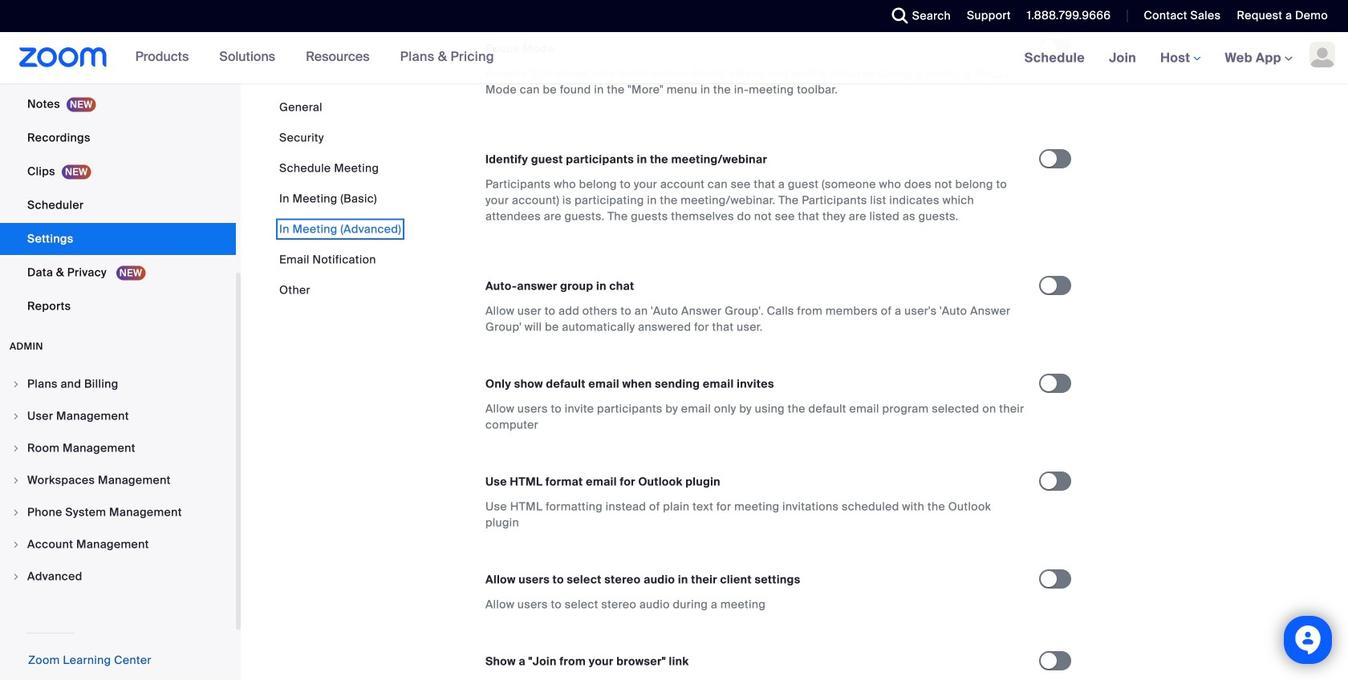 Task type: describe. For each thing, give the bounding box(es) containing it.
4 right image from the top
[[11, 540, 21, 550]]

2 right image from the top
[[11, 476, 21, 486]]

personal menu menu
[[0, 0, 236, 324]]

admin menu menu
[[0, 369, 236, 594]]

3 menu item from the top
[[0, 433, 236, 464]]



Task type: locate. For each thing, give the bounding box(es) containing it.
1 right image from the top
[[11, 380, 21, 389]]

profile picture image
[[1310, 42, 1336, 67]]

5 menu item from the top
[[0, 498, 236, 528]]

3 right image from the top
[[11, 508, 21, 518]]

1 menu item from the top
[[0, 369, 236, 400]]

4 menu item from the top
[[0, 466, 236, 496]]

right image
[[11, 412, 21, 421], [11, 476, 21, 486], [11, 508, 21, 518], [11, 540, 21, 550], [11, 572, 21, 582]]

5 right image from the top
[[11, 572, 21, 582]]

menu item
[[0, 369, 236, 400], [0, 401, 236, 432], [0, 433, 236, 464], [0, 466, 236, 496], [0, 498, 236, 528], [0, 530, 236, 560], [0, 562, 236, 592]]

meetings navigation
[[1013, 32, 1349, 85]]

6 menu item from the top
[[0, 530, 236, 560]]

side navigation navigation
[[0, 0, 241, 681]]

banner
[[0, 32, 1349, 85]]

0 vertical spatial right image
[[11, 380, 21, 389]]

product information navigation
[[123, 32, 506, 83]]

1 right image from the top
[[11, 412, 21, 421]]

2 right image from the top
[[11, 444, 21, 454]]

2 menu item from the top
[[0, 401, 236, 432]]

zoom logo image
[[19, 47, 107, 67]]

menu bar
[[279, 100, 401, 299]]

7 menu item from the top
[[0, 562, 236, 592]]

1 vertical spatial right image
[[11, 444, 21, 454]]

right image
[[11, 380, 21, 389], [11, 444, 21, 454]]



Task type: vqa. For each thing, say whether or not it's contained in the screenshot.
window new ICON
no



